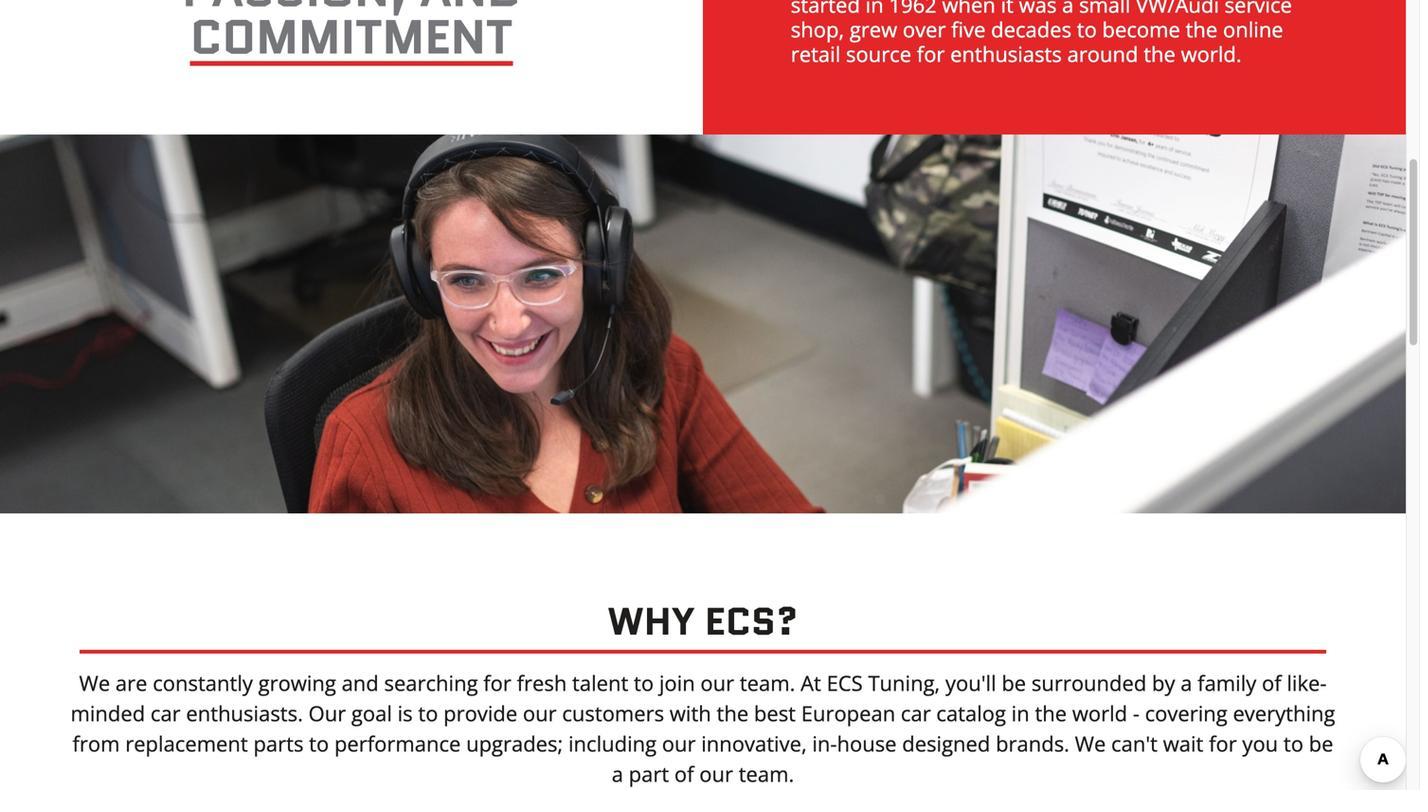Task type: locate. For each thing, give the bounding box(es) containing it.
wait
[[1164, 730, 1204, 758]]

car
[[151, 700, 181, 728], [901, 700, 931, 728]]

1 horizontal spatial be
[[1310, 730, 1334, 758]]

1 horizontal spatial we
[[1076, 730, 1106, 758]]

be
[[1002, 669, 1027, 698], [1310, 730, 1334, 758]]

for left you
[[1210, 730, 1238, 758]]

we
[[79, 669, 110, 698], [1076, 730, 1106, 758]]

house
[[837, 730, 897, 758]]

enthusiasts.
[[186, 700, 303, 728]]

our down with
[[662, 730, 696, 758]]

the
[[717, 700, 749, 728], [1035, 700, 1067, 728]]

european
[[802, 700, 896, 728]]

be down everything
[[1310, 730, 1334, 758]]

1 horizontal spatial car
[[901, 700, 931, 728]]

in-
[[813, 730, 837, 758]]

to
[[634, 669, 654, 698], [418, 700, 438, 728], [309, 730, 329, 758], [1284, 730, 1304, 758]]

ecs
[[827, 669, 863, 698]]

0 vertical spatial of
[[1263, 669, 1282, 698]]

team. down innovative,
[[739, 760, 795, 789]]

we up minded
[[79, 669, 110, 698]]

1 horizontal spatial the
[[1035, 700, 1067, 728]]

constantly
[[153, 669, 253, 698]]

1 vertical spatial of
[[675, 760, 694, 789]]

everything
[[1234, 700, 1336, 728]]

a
[[1181, 669, 1193, 698], [612, 760, 624, 789]]

we are constantly growing and searching for fresh talent to join our           team. at ecs tuning, you'll be surrounded by a family of like- minded           car enthusiasts. our goal is to provide our customers with the best           european car catalog in the world - covering everything from           replacement parts to performance upgrades; including our innovative,           in-house designed brands. we can't wait for you to be a part of our           team.
[[71, 669, 1336, 789]]

at
[[801, 669, 822, 698]]

0 horizontal spatial of
[[675, 760, 694, 789]]

1 vertical spatial be
[[1310, 730, 1334, 758]]

performance
[[335, 730, 461, 758]]

0 horizontal spatial the
[[717, 700, 749, 728]]

our down fresh
[[523, 700, 557, 728]]

fresh
[[517, 669, 567, 698]]

world
[[1073, 700, 1128, 728]]

parts
[[254, 730, 304, 758]]

can't
[[1112, 730, 1158, 758]]

car down tuning,
[[901, 700, 931, 728]]

car up replacement
[[151, 700, 181, 728]]

upgrades;
[[466, 730, 563, 758]]

team.
[[740, 669, 796, 698], [739, 760, 795, 789]]

our right join
[[701, 669, 735, 698]]

designed
[[903, 730, 991, 758]]

a down including
[[612, 760, 624, 789]]

0 vertical spatial be
[[1002, 669, 1027, 698]]

for
[[484, 669, 512, 698], [1210, 730, 1238, 758]]

1 horizontal spatial for
[[1210, 730, 1238, 758]]

minded
[[71, 700, 145, 728]]

customers
[[562, 700, 665, 728]]

growing
[[258, 669, 336, 698]]

the right in
[[1035, 700, 1067, 728]]

0 vertical spatial we
[[79, 669, 110, 698]]

0 horizontal spatial for
[[484, 669, 512, 698]]

for up provide
[[484, 669, 512, 698]]

and
[[342, 669, 379, 698]]

with
[[670, 700, 712, 728]]

0 horizontal spatial a
[[612, 760, 624, 789]]

1 car from the left
[[151, 700, 181, 728]]

team. up best
[[740, 669, 796, 698]]

1 vertical spatial a
[[612, 760, 624, 789]]

a right by
[[1181, 669, 1193, 698]]

we down world
[[1076, 730, 1106, 758]]

0 horizontal spatial car
[[151, 700, 181, 728]]

2 car from the left
[[901, 700, 931, 728]]

of up everything
[[1263, 669, 1282, 698]]

0 vertical spatial for
[[484, 669, 512, 698]]

like-
[[1288, 669, 1327, 698]]

you'll
[[946, 669, 997, 698]]

be up in
[[1002, 669, 1027, 698]]

1 horizontal spatial of
[[1263, 669, 1282, 698]]

-
[[1133, 700, 1140, 728]]

the up innovative,
[[717, 700, 749, 728]]

of
[[1263, 669, 1282, 698], [675, 760, 694, 789]]

our
[[309, 700, 346, 728]]

to left join
[[634, 669, 654, 698]]

you
[[1243, 730, 1279, 758]]

1 horizontal spatial a
[[1181, 669, 1193, 698]]

part
[[629, 760, 669, 789]]

our
[[701, 669, 735, 698], [523, 700, 557, 728], [662, 730, 696, 758], [700, 760, 734, 789]]

join
[[660, 669, 695, 698]]

0 vertical spatial a
[[1181, 669, 1193, 698]]

commitment
[[190, 3, 513, 71]]

searching
[[384, 669, 478, 698]]

of right part
[[675, 760, 694, 789]]



Task type: vqa. For each thing, say whether or not it's contained in the screenshot.
1st ADD TO WISH LIST 'image' from the top's Add to Cart button
no



Task type: describe. For each thing, give the bounding box(es) containing it.
0 horizontal spatial be
[[1002, 669, 1027, 698]]

best
[[754, 700, 796, 728]]

catalog
[[937, 700, 1007, 728]]

tuning,
[[869, 669, 941, 698]]

our down innovative,
[[700, 760, 734, 789]]

in
[[1012, 700, 1030, 728]]

innovative,
[[702, 730, 807, 758]]

1 vertical spatial for
[[1210, 730, 1238, 758]]

are
[[116, 669, 147, 698]]

0 vertical spatial team.
[[740, 669, 796, 698]]

1 the from the left
[[717, 700, 749, 728]]

2 the from the left
[[1035, 700, 1067, 728]]

to down the our
[[309, 730, 329, 758]]

from
[[73, 730, 120, 758]]

by
[[1153, 669, 1176, 698]]

goal
[[352, 700, 392, 728]]

surrounded
[[1032, 669, 1147, 698]]

1 vertical spatial we
[[1076, 730, 1106, 758]]

provide
[[444, 700, 518, 728]]

including
[[569, 730, 657, 758]]

0 horizontal spatial we
[[79, 669, 110, 698]]

brands.
[[996, 730, 1070, 758]]

why
[[608, 595, 695, 649]]

is
[[398, 700, 413, 728]]

to right is
[[418, 700, 438, 728]]

replacement
[[125, 730, 248, 758]]

why ecs?
[[608, 595, 799, 649]]

family
[[1198, 669, 1257, 698]]

ecs?
[[705, 595, 799, 649]]

talent
[[573, 669, 629, 698]]

covering
[[1146, 700, 1228, 728]]

to down everything
[[1284, 730, 1304, 758]]

1 vertical spatial team.
[[739, 760, 795, 789]]



